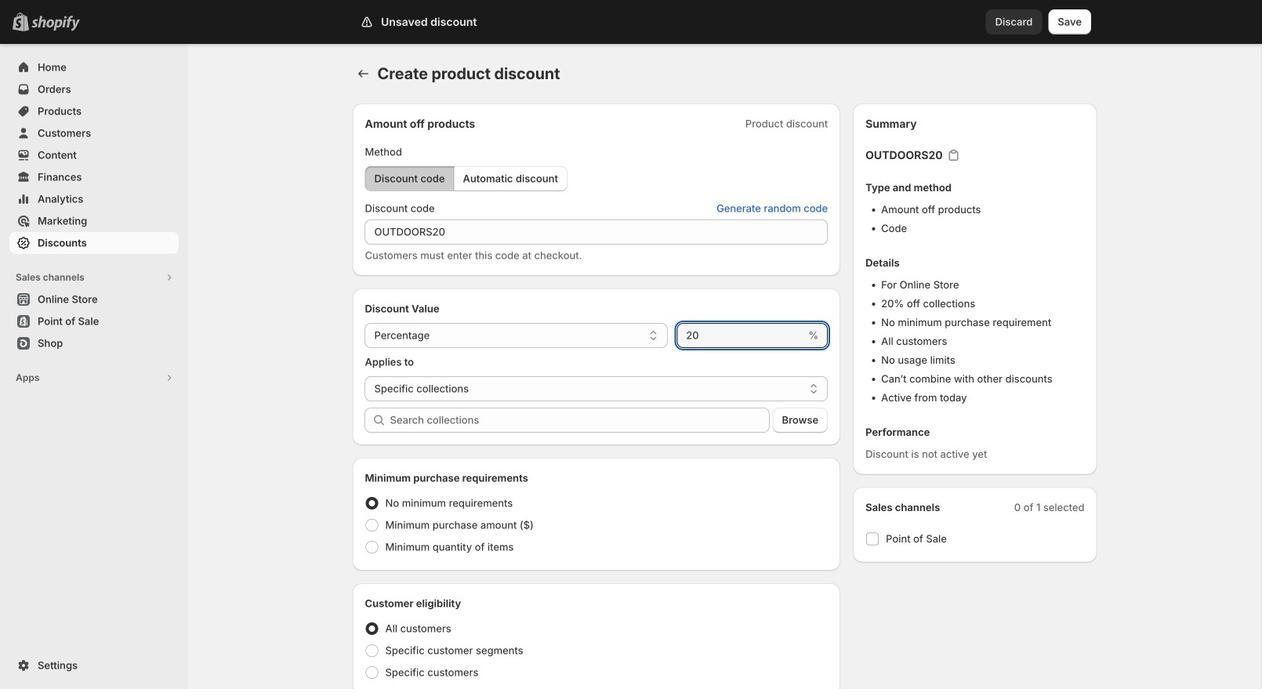 Task type: vqa. For each thing, say whether or not it's contained in the screenshot.
text box on the right of page
yes



Task type: locate. For each thing, give the bounding box(es) containing it.
Search collections text field
[[390, 408, 770, 433]]

None text field
[[365, 220, 828, 245]]

None text field
[[677, 323, 805, 348]]

shopify image
[[31, 15, 80, 31]]



